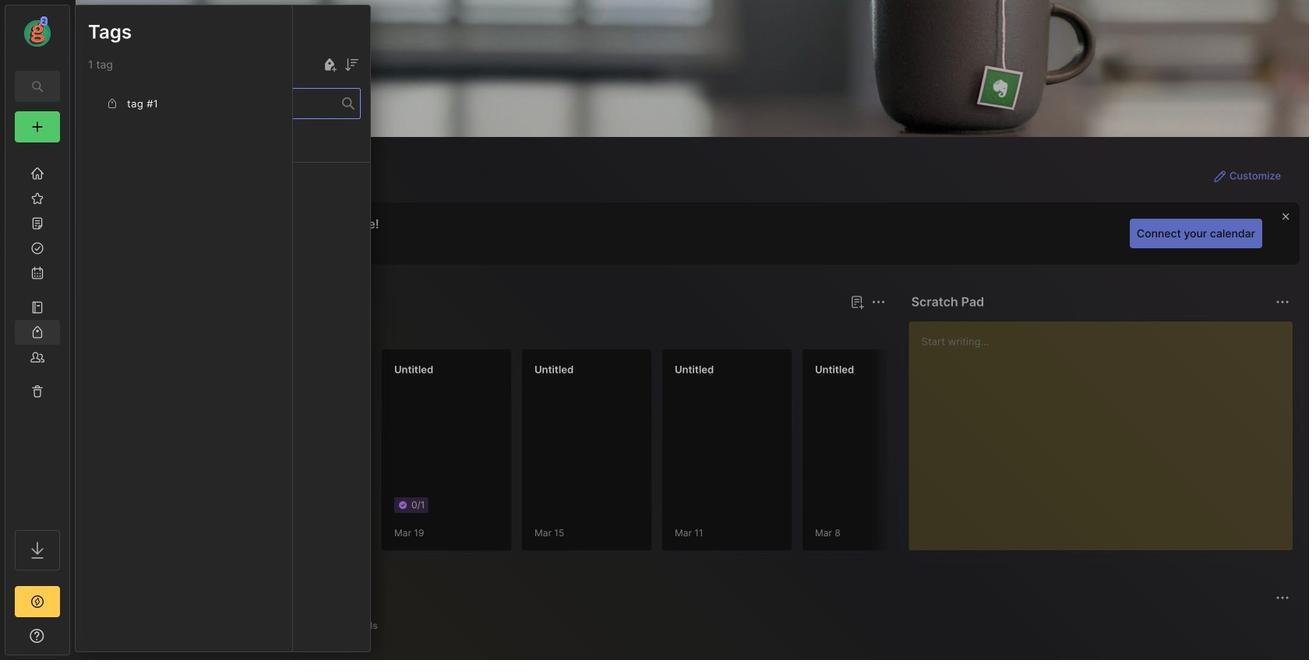 Task type: describe. For each thing, give the bounding box(es) containing it.
upgrade image
[[28, 593, 47, 612]]

Start writing… text field
[[922, 322, 1292, 538]]

WHAT'S NEW field
[[5, 624, 69, 649]]

home image
[[30, 166, 45, 182]]

0 horizontal spatial tab
[[156, 321, 219, 340]]

2 horizontal spatial tab
[[341, 617, 385, 636]]



Task type: locate. For each thing, give the bounding box(es) containing it.
0 vertical spatial row group
[[76, 132, 370, 216]]

Account field
[[5, 15, 69, 49]]

1 horizontal spatial tab
[[222, 617, 288, 636]]

edit search image
[[28, 77, 47, 96]]

tree
[[5, 152, 69, 517]]

tree inside 'main' element
[[5, 152, 69, 517]]

row group
[[76, 132, 370, 216], [101, 349, 1309, 561]]

main element
[[0, 0, 75, 661]]

create new tag image
[[320, 55, 339, 74]]

tab list
[[104, 617, 1287, 636]]

Find tags… text field
[[89, 93, 342, 114]]

tab
[[156, 321, 219, 340], [222, 617, 288, 636], [341, 617, 385, 636]]

click to expand image
[[68, 632, 80, 651]]

1 vertical spatial row group
[[101, 349, 1309, 561]]



Task type: vqa. For each thing, say whether or not it's contained in the screenshot.
Click to collapse ICON
no



